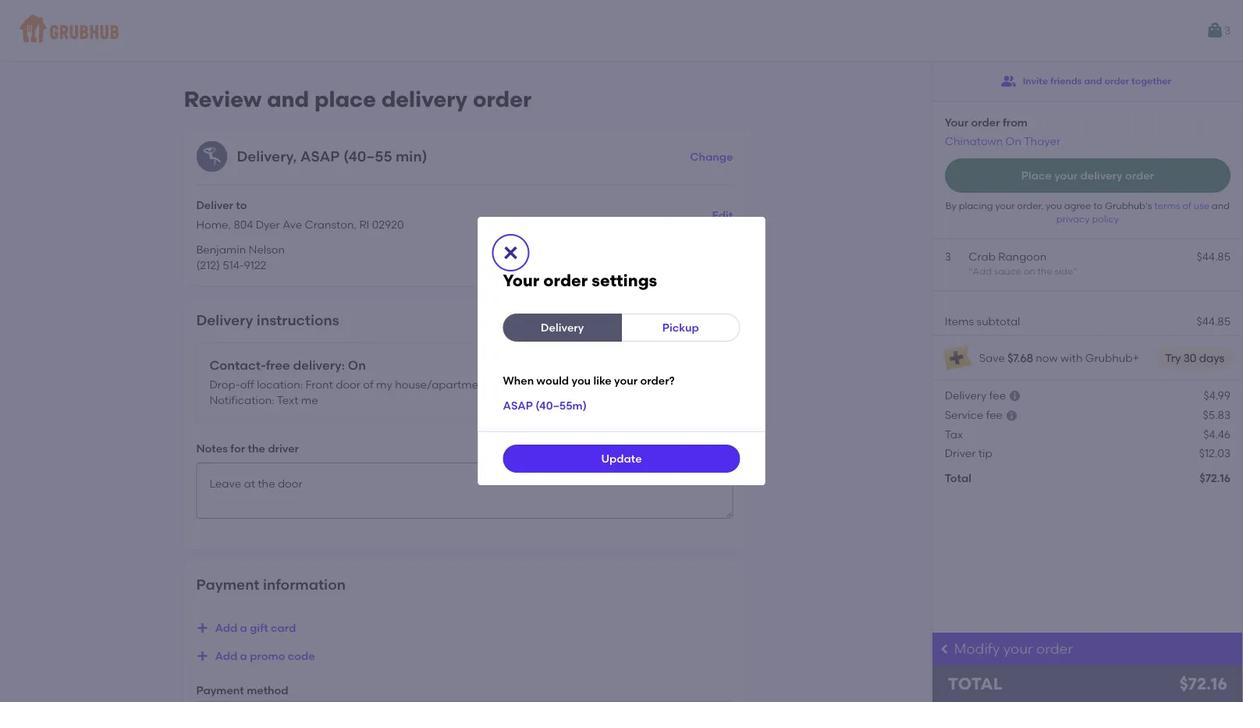Task type: describe. For each thing, give the bounding box(es) containing it.
add a promo code
[[215, 650, 315, 663]]

min)
[[396, 148, 427, 165]]

ave
[[283, 218, 302, 231]]

:
[[342, 357, 345, 373]]

free
[[266, 357, 290, 373]]

thayer
[[1024, 134, 1061, 148]]

delivery up "min)"
[[381, 86, 468, 112]]

items
[[945, 314, 974, 328]]

1 " from the left
[[969, 265, 973, 277]]

information
[[263, 576, 346, 593]]

(40–55m)
[[536, 399, 587, 412]]

terms of use link
[[1155, 200, 1212, 211]]

Notes for the driver text field
[[196, 463, 733, 519]]

30
[[1184, 351, 1197, 365]]

add for add a promo code
[[215, 650, 237, 663]]

would
[[537, 374, 569, 387]]

subtotal
[[977, 314, 1021, 328]]

use
[[1194, 200, 1210, 211]]

1 vertical spatial the
[[248, 442, 265, 455]]

from
[[1003, 116, 1028, 129]]

grubhub+
[[1086, 351, 1140, 365]]

1 vertical spatial total
[[948, 674, 1003, 694]]

1 vertical spatial $72.16
[[1180, 674, 1228, 694]]

$12.03
[[1200, 447, 1231, 460]]

cranston
[[305, 218, 354, 231]]

privacy policy link
[[1057, 213, 1119, 225]]

and inside by placing your order, you agree to grubhub's terms of use and privacy policy
[[1212, 200, 1230, 211]]

add a gift card
[[215, 622, 296, 635]]

svg image inside add a gift card button
[[196, 622, 209, 635]]

order,
[[1018, 200, 1044, 211]]

sauce
[[994, 265, 1022, 277]]

delivery , asap (40–55 min)
[[237, 148, 427, 165]]

$4.99
[[1204, 389, 1231, 402]]

$44.85 for $44.85
[[1197, 314, 1231, 328]]

3 inside button
[[1225, 24, 1231, 37]]

grubhub's
[[1105, 200, 1152, 211]]

code
[[288, 650, 315, 663]]

now
[[1036, 351, 1058, 365]]

your for your order from chinatown on thayer
[[945, 116, 969, 129]]

place
[[1022, 169, 1052, 182]]

delivery right the delivery icon
[[237, 148, 293, 165]]

crab
[[969, 250, 996, 263]]

me
[[301, 394, 318, 407]]

fee for service fee
[[986, 409, 1003, 422]]

policy
[[1092, 213, 1119, 225]]

invite friends and order together
[[1023, 75, 1172, 86]]

subscription badge image
[[942, 342, 973, 374]]

for
[[230, 442, 245, 455]]

when
[[503, 374, 534, 387]]

deliver to home , 804 dyer ave cranston , ri 02920
[[196, 199, 404, 231]]

svg image for delivery fee
[[1009, 390, 1021, 403]]

invite friends and order together button
[[1001, 67, 1172, 95]]

items subtotal
[[945, 314, 1021, 328]]

save $7.68 now with grubhub+
[[979, 351, 1140, 365]]

instructions
[[257, 312, 339, 329]]

like
[[594, 374, 612, 387]]

$4.46
[[1204, 428, 1231, 441]]

fee for delivery fee
[[990, 389, 1006, 402]]

invite
[[1023, 75, 1048, 86]]

location:
[[257, 378, 303, 391]]

svg image for service fee
[[1006, 410, 1018, 422]]

delivery inside button
[[1081, 169, 1123, 182]]

tip
[[979, 447, 993, 460]]

delivery for delivery
[[541, 321, 584, 335]]

asap (40–55m)
[[503, 399, 587, 412]]

delivery button
[[503, 314, 622, 342]]

people icon image
[[1001, 73, 1017, 89]]

service fee
[[945, 409, 1003, 422]]

02920
[[372, 218, 404, 231]]

tax
[[945, 428, 963, 441]]

0 horizontal spatial 3
[[945, 250, 951, 263]]

9122
[[244, 259, 267, 272]]

service
[[945, 409, 984, 422]]

with
[[1061, 351, 1083, 365]]

payment for review
[[196, 576, 260, 593]]

privacy
[[1057, 213, 1090, 225]]

2 horizontal spatial ,
[[354, 218, 357, 231]]

order inside "your order from chinatown on thayer"
[[971, 116, 1000, 129]]

my
[[376, 378, 393, 391]]

delivery inside contact-free delivery : on drop-off location: front door of my house/apartment unit notification: text me
[[293, 357, 342, 373]]

on for chinatown
[[1006, 134, 1022, 148]]

place your delivery order button
[[945, 158, 1231, 193]]

change button
[[690, 143, 733, 171]]

your for your order settings
[[503, 271, 540, 291]]

agree
[[1065, 200, 1091, 211]]

514-
[[223, 259, 244, 272]]

chinatown
[[945, 134, 1003, 148]]

modify your order
[[954, 641, 1073, 658]]

delivery icon image
[[196, 141, 227, 172]]

your inside place your delivery order button
[[1055, 169, 1078, 182]]

a for promo
[[240, 650, 247, 663]]

add for add a gift card
[[215, 622, 237, 635]]

notification:
[[209, 394, 275, 407]]

$44.85 for $44.85 " add sauce on the side "
[[1197, 250, 1231, 263]]

0 horizontal spatial you
[[572, 374, 591, 387]]

0 horizontal spatial ,
[[228, 218, 231, 231]]

method
[[247, 684, 289, 697]]

driver
[[268, 442, 299, 455]]

promo
[[250, 650, 285, 663]]

payment for payment
[[196, 684, 244, 697]]

3 button
[[1206, 16, 1231, 44]]

your inside by placing your order, you agree to grubhub's terms of use and privacy policy
[[996, 200, 1015, 211]]

pickup button
[[621, 314, 740, 342]]

off
[[240, 378, 254, 391]]

0 horizontal spatial asap
[[300, 148, 340, 165]]

door
[[336, 378, 361, 391]]

order?
[[640, 374, 675, 387]]



Task type: vqa. For each thing, say whether or not it's contained in the screenshot.
Update button
yes



Task type: locate. For each thing, give the bounding box(es) containing it.
payment left the method
[[196, 684, 244, 697]]

0 vertical spatial add
[[973, 265, 992, 277]]

0 horizontal spatial your
[[503, 271, 540, 291]]

1 a from the top
[[240, 622, 247, 635]]

0 vertical spatial svg image
[[502, 244, 520, 262]]

and right use
[[1212, 200, 1230, 211]]

1 vertical spatial on
[[348, 357, 366, 373]]

drop-
[[209, 378, 240, 391]]

pickup
[[663, 321, 699, 335]]

the right on
[[1038, 265, 1053, 277]]

you
[[1046, 200, 1062, 211], [572, 374, 591, 387]]

0 vertical spatial your
[[945, 116, 969, 129]]

you right order,
[[1046, 200, 1062, 211]]

of left use
[[1183, 200, 1192, 211]]

gift
[[250, 622, 268, 635]]

driver
[[945, 447, 976, 460]]

add left the gift
[[215, 622, 237, 635]]

1 vertical spatial svg image
[[196, 650, 209, 663]]

your order from chinatown on thayer
[[945, 116, 1061, 148]]

1 vertical spatial 3
[[945, 250, 951, 263]]

terms
[[1155, 200, 1181, 211]]

a for gift
[[240, 622, 247, 635]]

svg image
[[1009, 390, 1021, 403], [1006, 410, 1018, 422], [196, 622, 209, 635]]

chinatown on thayer link
[[945, 134, 1061, 148]]

2 vertical spatial add
[[215, 650, 237, 663]]

house/apartment
[[395, 378, 489, 391]]

1 vertical spatial $44.85
[[1197, 314, 1231, 328]]

benjamin nelson (212) 514-9122
[[196, 243, 285, 272]]

on inside "your order from chinatown on thayer"
[[1006, 134, 1022, 148]]

$5.83
[[1203, 409, 1231, 422]]

review and place delivery order
[[184, 86, 532, 112]]

payment information
[[196, 576, 346, 593]]

0 vertical spatial total
[[945, 471, 972, 485]]

0 horizontal spatial of
[[363, 378, 374, 391]]

your
[[945, 116, 969, 129], [503, 271, 540, 291]]

1 horizontal spatial svg image
[[502, 244, 520, 262]]

home
[[196, 218, 228, 231]]

contact-
[[209, 357, 266, 373]]

you left the like
[[572, 374, 591, 387]]

0 vertical spatial the
[[1038, 265, 1053, 277]]

3
[[1225, 24, 1231, 37], [945, 250, 951, 263]]

delivery for delivery fee
[[945, 389, 987, 402]]

asap inside button
[[503, 399, 533, 412]]

0 vertical spatial 3
[[1225, 24, 1231, 37]]

and
[[1085, 75, 1103, 86], [267, 86, 309, 112], [1212, 200, 1230, 211]]

contact-free delivery : on drop-off location: front door of my house/apartment unit notification: text me
[[209, 357, 512, 407]]

total down modify
[[948, 674, 1003, 694]]

update button
[[503, 445, 740, 473]]

delivery
[[381, 86, 468, 112], [237, 148, 293, 165], [1081, 169, 1123, 182], [293, 357, 342, 373]]

asap left (40–55
[[300, 148, 340, 165]]

0 horizontal spatial to
[[236, 199, 247, 212]]

0 vertical spatial payment
[[196, 576, 260, 593]]

to
[[236, 199, 247, 212], [1094, 200, 1103, 211]]

payment up add a gift card button
[[196, 576, 260, 593]]

driver tip
[[945, 447, 993, 460]]

delivery
[[196, 312, 253, 329], [541, 321, 584, 335], [945, 389, 987, 402]]

delivery for delivery instructions
[[196, 312, 253, 329]]

to inside deliver to home , 804 dyer ave cranston , ri 02920
[[236, 199, 247, 212]]

a left the gift
[[240, 622, 247, 635]]

on
[[1006, 134, 1022, 148], [348, 357, 366, 373]]

0 vertical spatial $44.85
[[1197, 250, 1231, 263]]

delivery inside button
[[541, 321, 584, 335]]

0 horizontal spatial on
[[348, 357, 366, 373]]

days
[[1200, 351, 1225, 365]]

2 " from the left
[[1073, 265, 1078, 277]]

$7.68
[[1008, 351, 1033, 365]]

0 vertical spatial of
[[1183, 200, 1192, 211]]

add inside button
[[215, 622, 237, 635]]

and right friends at the right of the page
[[1085, 75, 1103, 86]]

2 payment from the top
[[196, 684, 244, 697]]

asap
[[300, 148, 340, 165], [503, 399, 533, 412]]

1 vertical spatial you
[[572, 374, 591, 387]]

to up "policy"
[[1094, 200, 1103, 211]]

svg image left add a gift card
[[196, 622, 209, 635]]

add inside button
[[215, 650, 237, 663]]

0 horizontal spatial svg image
[[196, 650, 209, 663]]

update
[[601, 452, 642, 465]]

add
[[973, 265, 992, 277], [215, 622, 237, 635], [215, 650, 237, 663]]

$44.85 down use
[[1197, 250, 1231, 263]]

1 vertical spatial svg image
[[1006, 410, 1018, 422]]

fee up service fee
[[990, 389, 1006, 402]]

asap (40–55m) button
[[503, 392, 587, 420]]

1 horizontal spatial asap
[[503, 399, 533, 412]]

1 vertical spatial of
[[363, 378, 374, 391]]

a inside button
[[240, 622, 247, 635]]

your up chinatown
[[945, 116, 969, 129]]

$72.16
[[1200, 471, 1231, 485], [1180, 674, 1228, 694]]

2 horizontal spatial delivery
[[945, 389, 987, 402]]

benjamin
[[196, 243, 246, 256]]

your up the delivery button
[[503, 271, 540, 291]]

1 $44.85 from the top
[[1197, 250, 1231, 263]]

0 horizontal spatial the
[[248, 442, 265, 455]]

your inside "your order from chinatown on thayer"
[[945, 116, 969, 129]]

0 vertical spatial fee
[[990, 389, 1006, 402]]

1 vertical spatial payment
[[196, 684, 244, 697]]

svg image down '$7.68'
[[1009, 390, 1021, 403]]

, up deliver to home , 804 dyer ave cranston , ri 02920
[[293, 148, 297, 165]]

on for :
[[348, 357, 366, 373]]

delivery up agree
[[1081, 169, 1123, 182]]

asap down when
[[503, 399, 533, 412]]

1 horizontal spatial your
[[945, 116, 969, 129]]

1 vertical spatial add
[[215, 622, 237, 635]]

main navigation navigation
[[0, 0, 1243, 61]]

svg image inside add a promo code button
[[196, 650, 209, 663]]

save
[[979, 351, 1005, 365]]

by placing your order, you agree to grubhub's terms of use and privacy policy
[[946, 200, 1230, 225]]

1 horizontal spatial of
[[1183, 200, 1192, 211]]

1 horizontal spatial you
[[1046, 200, 1062, 211]]

rangoon
[[999, 250, 1047, 263]]

svg image up the your order settings
[[502, 244, 520, 262]]

of inside contact-free delivery : on drop-off location: front door of my house/apartment unit notification: text me
[[363, 378, 374, 391]]

together
[[1132, 75, 1172, 86]]

try
[[1166, 351, 1181, 365]]

svg image right service fee
[[1006, 410, 1018, 422]]

delivery up service at the right
[[945, 389, 987, 402]]

the inside $44.85 " add sauce on the side "
[[1038, 265, 1053, 277]]

modify
[[954, 641, 1000, 658]]

1 payment from the top
[[196, 576, 260, 593]]

nelson
[[249, 243, 285, 256]]

, left the 804
[[228, 218, 231, 231]]

your order settings
[[503, 271, 657, 291]]

$44.85 inside $44.85 " add sauce on the side "
[[1197, 250, 1231, 263]]

add a promo code button
[[196, 642, 315, 670]]

and inside invite friends and order together button
[[1085, 75, 1103, 86]]

unit
[[492, 378, 512, 391]]

add down add a gift card button
[[215, 650, 237, 663]]

0 vertical spatial you
[[1046, 200, 1062, 211]]

payment method
[[196, 684, 289, 697]]

2 a from the top
[[240, 650, 247, 663]]

a inside button
[[240, 650, 247, 663]]

$44.85 up days
[[1197, 314, 1231, 328]]

" right on
[[1073, 265, 1078, 277]]

2 vertical spatial svg image
[[196, 622, 209, 635]]

0 vertical spatial a
[[240, 622, 247, 635]]

on down from
[[1006, 134, 1022, 148]]

0 vertical spatial on
[[1006, 134, 1022, 148]]

1 vertical spatial asap
[[503, 399, 533, 412]]

dyer
[[256, 218, 280, 231]]

to up the 804
[[236, 199, 247, 212]]

1 horizontal spatial the
[[1038, 265, 1053, 277]]

text
[[277, 394, 299, 407]]

1 vertical spatial a
[[240, 650, 247, 663]]

notes
[[196, 442, 228, 455]]

1 horizontal spatial 3
[[1225, 24, 1231, 37]]

settings
[[592, 271, 657, 291]]

try 30 days
[[1166, 351, 1225, 365]]

crab rangoon
[[969, 250, 1047, 263]]

add down "crab"
[[973, 265, 992, 277]]

your right modify
[[1004, 641, 1033, 658]]

edit
[[712, 208, 733, 222]]

2 horizontal spatial and
[[1212, 200, 1230, 211]]

your left order,
[[996, 200, 1015, 211]]

side
[[1055, 265, 1073, 277]]

(212)
[[196, 259, 220, 272]]

delivery up front
[[293, 357, 342, 373]]

your right the like
[[614, 374, 638, 387]]

1 horizontal spatial on
[[1006, 134, 1022, 148]]

0 horizontal spatial "
[[969, 265, 973, 277]]

review
[[184, 86, 262, 112]]

svg image
[[502, 244, 520, 262], [196, 650, 209, 663]]

you inside by placing your order, you agree to grubhub's terms of use and privacy policy
[[1046, 200, 1062, 211]]

0 vertical spatial asap
[[300, 148, 340, 165]]

delivery down the your order settings
[[541, 321, 584, 335]]

1 horizontal spatial delivery
[[541, 321, 584, 335]]

1 vertical spatial fee
[[986, 409, 1003, 422]]

0 horizontal spatial and
[[267, 86, 309, 112]]

total down driver
[[945, 471, 972, 485]]

delivery fee
[[945, 389, 1006, 402]]

0 vertical spatial $72.16
[[1200, 471, 1231, 485]]

on right :
[[348, 357, 366, 373]]

0 vertical spatial svg image
[[1009, 390, 1021, 403]]

, left ri
[[354, 218, 357, 231]]

0 horizontal spatial delivery
[[196, 312, 253, 329]]

fee down delivery fee
[[986, 409, 1003, 422]]

add a gift card button
[[196, 614, 296, 642]]

$44.85
[[1197, 250, 1231, 263], [1197, 314, 1231, 328]]

the right for
[[248, 442, 265, 455]]

to inside by placing your order, you agree to grubhub's terms of use and privacy policy
[[1094, 200, 1103, 211]]

1 horizontal spatial ,
[[293, 148, 297, 165]]

add inside $44.85 " add sauce on the side "
[[973, 265, 992, 277]]

delivery up contact-
[[196, 312, 253, 329]]

on inside contact-free delivery : on drop-off location: front door of my house/apartment unit notification: text me
[[348, 357, 366, 373]]

the
[[1038, 265, 1053, 277], [248, 442, 265, 455]]

1 horizontal spatial to
[[1094, 200, 1103, 211]]

your right place
[[1055, 169, 1078, 182]]

1 horizontal spatial and
[[1085, 75, 1103, 86]]

edit button
[[712, 201, 733, 229]]

of inside by placing your order, you agree to grubhub's terms of use and privacy policy
[[1183, 200, 1192, 211]]

svg image down add a gift card button
[[196, 650, 209, 663]]

of left my in the bottom left of the page
[[363, 378, 374, 391]]

(40–55
[[343, 148, 392, 165]]

" down "crab"
[[969, 265, 973, 277]]

ri
[[359, 218, 369, 231]]

when would you like your order?
[[503, 374, 675, 387]]

1 vertical spatial your
[[503, 271, 540, 291]]

deliver
[[196, 199, 233, 212]]

and left place
[[267, 86, 309, 112]]

2 $44.85 from the top
[[1197, 314, 1231, 328]]

1 horizontal spatial "
[[1073, 265, 1078, 277]]

a left promo
[[240, 650, 247, 663]]



